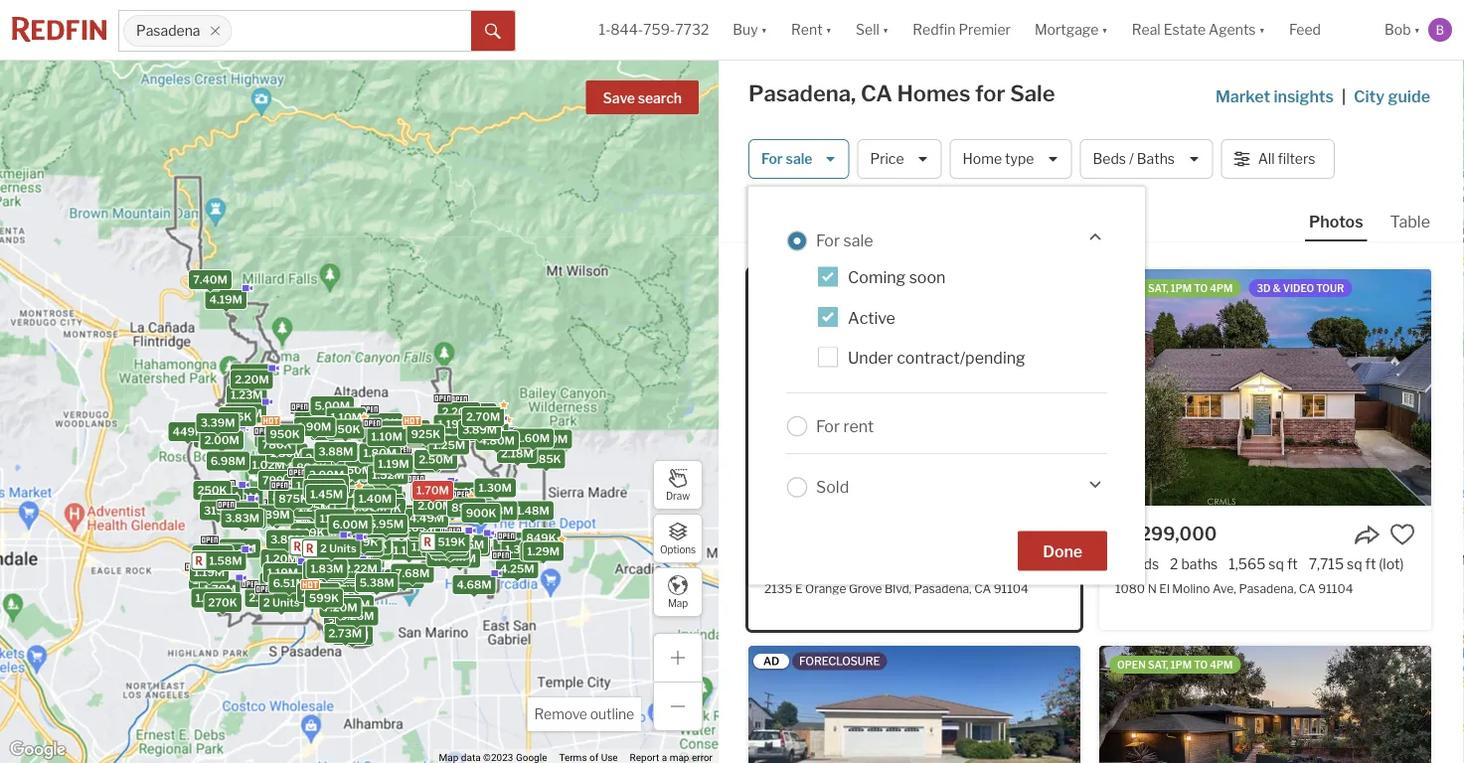 Task type: locate. For each thing, give the bounding box(es) containing it.
2 horizontal spatial ft
[[1366, 556, 1377, 573]]

4.19m
[[210, 293, 243, 306]]

1pm for photo of 1732 kaweah dr, pasadena, ca 91105
[[1171, 659, 1193, 671]]

91104 for 1080 n el molino ave, pasadena, ca 91104
[[1319, 582, 1354, 596]]

favorite button checkbox
[[1390, 522, 1416, 548]]

1 horizontal spatial (lot)
[[1380, 556, 1405, 573]]

1 horizontal spatial 988k
[[359, 510, 389, 523]]

(lot)
[[1041, 556, 1066, 573], [1380, 556, 1405, 573]]

5.95m
[[369, 518, 404, 531]]

1 vertical spatial to
[[1195, 659, 1209, 671]]

91104
[[994, 582, 1029, 596], [1319, 582, 1354, 596]]

1 vertical spatial open sat, 1pm to 4pm
[[1118, 659, 1234, 671]]

3.00m up 1.43m
[[309, 469, 344, 482]]

video
[[1284, 282, 1315, 294]]

2 horizontal spatial 2.20m
[[442, 406, 476, 419]]

sq for 7,351
[[1008, 556, 1024, 573]]

4.45m
[[431, 551, 466, 564]]

960k
[[307, 592, 337, 605]]

agents
[[1209, 21, 1257, 38]]

▾ right mortgage
[[1102, 21, 1109, 38]]

rent ▾ button
[[780, 0, 844, 60]]

2 horizontal spatial ca
[[1300, 582, 1317, 596]]

1 vertical spatial 3.89m
[[271, 533, 305, 546]]

925k up 2.08m
[[411, 428, 441, 441]]

home type
[[963, 151, 1035, 167]]

0 vertical spatial sat,
[[1149, 282, 1169, 294]]

real estate agents ▾
[[1133, 21, 1266, 38]]

2 sat, from the top
[[1149, 659, 1169, 671]]

▾ for bob ▾
[[1415, 21, 1421, 38]]

google image
[[5, 738, 71, 764]]

749k up 1.68m at the bottom left of the page
[[301, 559, 331, 572]]

buy ▾ button
[[733, 0, 768, 60]]

pasadena,
[[749, 80, 857, 107], [915, 582, 972, 596], [1240, 582, 1297, 596]]

0 horizontal spatial sale
[[786, 151, 813, 167]]

1 horizontal spatial 91104
[[1319, 582, 1354, 596]]

▾ for mortgage ▾
[[1102, 21, 1109, 38]]

1.80m up 890k
[[270, 447, 304, 460]]

3 ▾ from the left
[[883, 21, 889, 38]]

4pm left 3d
[[1211, 282, 1234, 294]]

for sale button
[[749, 139, 850, 179]]

pasadena, right blvd,
[[915, 582, 972, 596]]

5.25m down 350k on the bottom of page
[[228, 513, 262, 526]]

279k
[[202, 486, 231, 499]]

2 open from the top
[[1118, 659, 1147, 671]]

0 vertical spatial open sat, 1pm to 4pm
[[1118, 282, 1234, 294]]

1.48m up 270k
[[193, 575, 226, 588]]

▾ right sell
[[883, 21, 889, 38]]

0 vertical spatial 900k
[[466, 507, 497, 520]]

1.80m down the 998k
[[443, 552, 476, 565]]

799k
[[262, 474, 292, 487], [350, 540, 379, 553]]

1.00m up 3.88m
[[315, 425, 349, 438]]

1 vertical spatial sat,
[[1149, 659, 1169, 671]]

sq right the 7,715
[[1348, 556, 1363, 573]]

2 (lot) from the left
[[1380, 556, 1405, 573]]

2 open sat, 1pm to 4pm from the top
[[1118, 659, 1234, 671]]

485k
[[436, 543, 466, 556]]

1 vertical spatial 925k
[[311, 469, 340, 482]]

1.70m up 1.52m
[[367, 429, 399, 442]]

1.02m
[[252, 459, 285, 472]]

6 ▾ from the left
[[1415, 21, 1421, 38]]

2 ft from the left
[[1288, 556, 1299, 573]]

ft right the 7,715
[[1366, 556, 1377, 573]]

1.60m down 3.39m
[[206, 431, 239, 444]]

beds / baths button
[[1081, 139, 1214, 179]]

2 1pm from the top
[[1171, 659, 1193, 671]]

1 horizontal spatial 800k
[[388, 509, 419, 522]]

None search field
[[232, 11, 471, 51]]

1 vertical spatial 3.00m
[[309, 469, 344, 482]]

options button
[[653, 514, 703, 564]]

sq right 7,351
[[1008, 556, 1024, 573]]

submit search image
[[485, 24, 501, 40]]

725k
[[431, 546, 460, 558]]

1.40m
[[454, 486, 487, 499], [359, 493, 392, 506], [412, 541, 445, 554]]

favorite button image
[[1039, 522, 1065, 548]]

1.20m up "6.51m"
[[265, 553, 298, 566]]

1.80m up 1.52m
[[364, 447, 397, 460]]

899k
[[224, 506, 254, 519], [362, 517, 392, 530]]

ca down the 7,715
[[1300, 582, 1317, 596]]

rent
[[792, 21, 823, 38]]

12.0m
[[304, 526, 337, 539]]

2 horizontal spatial 5.25m
[[385, 430, 420, 443]]

3.00m down 2.70m
[[469, 426, 505, 439]]

1 horizontal spatial 1.60m
[[517, 432, 550, 445]]

0 vertical spatial 800k
[[273, 491, 303, 504]]

feed
[[1290, 21, 1322, 38]]

4 ▾ from the left
[[1102, 21, 1109, 38]]

▾ right bob
[[1415, 21, 1421, 38]]

91104 down the 7,715
[[1319, 582, 1354, 596]]

1 horizontal spatial 5.25m
[[340, 610, 374, 623]]

1.70m down the 7.20m
[[336, 629, 369, 642]]

1.80m down "1.23m" in the bottom left of the page
[[229, 407, 262, 420]]

ago
[[836, 282, 858, 294]]

2.50m down 2.22m
[[340, 577, 375, 590]]

2 to from the top
[[1195, 659, 1209, 671]]

899k down 529k
[[362, 517, 392, 530]]

2 horizontal spatial sq
[[1348, 556, 1363, 573]]

1.40m down 955k
[[412, 541, 445, 554]]

699k
[[302, 502, 332, 515]]

1 open from the top
[[1118, 282, 1147, 294]]

2.73m
[[329, 628, 362, 641]]

1 vertical spatial 800k
[[388, 509, 419, 522]]

799k up 4 units
[[350, 540, 379, 553]]

1 horizontal spatial sq
[[1269, 556, 1285, 573]]

0 vertical spatial 749k
[[359, 545, 388, 557]]

1 vertical spatial 2.20m
[[442, 406, 476, 419]]

865k
[[262, 511, 292, 524]]

1.58m down 1.68m at the bottom left of the page
[[317, 589, 350, 602]]

0 horizontal spatial 900k
[[329, 565, 360, 578]]

3 sq from the left
[[1348, 556, 1363, 573]]

5.00m up 1.90m
[[315, 400, 350, 413]]

open sat, 1pm to 4pm left 3d
[[1118, 282, 1234, 294]]

to left 3d
[[1195, 282, 1209, 294]]

1 horizontal spatial pasadena,
[[915, 582, 972, 596]]

buy
[[733, 21, 758, 38]]

next button image
[[1045, 379, 1065, 399]]

1 horizontal spatial 2.20m
[[328, 481, 363, 494]]

800k up 865k
[[273, 491, 303, 504]]

1 sat, from the top
[[1149, 282, 1169, 294]]

1pm
[[1171, 282, 1193, 294], [1171, 659, 1193, 671]]

open sat, 1pm to 4pm down el
[[1118, 659, 1234, 671]]

4.00m
[[321, 491, 357, 504]]

1.20m left 1.68m at the bottom left of the page
[[264, 576, 297, 589]]

pasadena, ca homes for sale
[[749, 80, 1056, 107]]

molino
[[1173, 582, 1211, 596]]

850k
[[452, 502, 482, 514]]

1 (lot) from the left
[[1041, 556, 1066, 573]]

sell
[[856, 21, 880, 38]]

1 vertical spatial open
[[1118, 659, 1147, 671]]

0 horizontal spatial 3.89m
[[271, 533, 305, 546]]

1 vertical spatial 4pm
[[1211, 659, 1234, 671]]

orange
[[806, 582, 847, 596]]

599k up 2.60m
[[299, 417, 329, 430]]

765k
[[308, 494, 337, 507]]

925k up 1.43m
[[311, 469, 340, 482]]

1 ft from the left
[[1027, 556, 1038, 573]]

5.38m
[[360, 577, 395, 590]]

done button
[[1019, 531, 1108, 571]]

0 vertical spatial 1pm
[[1171, 282, 1193, 294]]

1 vertical spatial 5.25m
[[228, 513, 262, 526]]

9.50m
[[335, 599, 370, 612]]

1 sq from the left
[[1008, 556, 1024, 573]]

0 horizontal spatial for sale
[[762, 151, 813, 167]]

1.70m down 17.5m
[[280, 499, 313, 511]]

0 vertical spatial 799k
[[262, 474, 292, 487]]

5.25m up 2.73m
[[340, 610, 374, 623]]

1.40m up the 948k
[[359, 493, 392, 506]]

0 horizontal spatial 2.10m
[[196, 549, 229, 562]]

1.48m right 1.08m
[[517, 505, 550, 518]]

1.98m
[[329, 502, 362, 515]]

real
[[1133, 21, 1161, 38]]

1 horizontal spatial 1.48m
[[517, 505, 550, 518]]

5.25m down 949k
[[385, 430, 420, 443]]

sq right the 1,565
[[1269, 556, 1285, 573]]

ad region
[[749, 646, 1081, 764]]

(lot) for 7,715 sq ft (lot)
[[1380, 556, 1405, 573]]

for sale inside button
[[762, 151, 813, 167]]

pasadena, down the 1,565 sq ft
[[1240, 582, 1297, 596]]

home
[[963, 151, 1003, 167]]

1 vertical spatial 1.48m
[[193, 575, 226, 588]]

1.20m up 3.88m
[[319, 418, 352, 431]]

1 91104 from the left
[[994, 582, 1029, 596]]

1.40m up 850k
[[454, 486, 487, 499]]

photos button
[[1306, 211, 1387, 242]]

0 vertical spatial sale
[[786, 151, 813, 167]]

2
[[332, 520, 339, 533], [357, 524, 364, 536], [337, 534, 344, 547], [432, 536, 439, 549], [320, 542, 327, 555], [319, 546, 326, 559], [1171, 556, 1179, 573], [263, 597, 270, 610]]

1pm down the molino
[[1171, 659, 1193, 671]]

0 horizontal spatial (lot)
[[1041, 556, 1066, 573]]

2 ▾ from the left
[[826, 21, 832, 38]]

800k up 1.69m
[[388, 509, 419, 522]]

3.00m
[[469, 426, 505, 439], [309, 469, 344, 482]]

0 vertical spatial 2.10m
[[319, 505, 351, 518]]

7.40m
[[193, 273, 228, 286]]

1.10m up 3.88m
[[331, 411, 362, 424]]

3d & video tour
[[1257, 282, 1345, 294]]

0 horizontal spatial 2.20m
[[235, 373, 269, 386]]

0 horizontal spatial 899k
[[224, 506, 254, 519]]

1 open sat, 1pm to 4pm from the top
[[1118, 282, 1234, 294]]

1.08m
[[480, 505, 514, 518]]

/
[[1130, 151, 1135, 167]]

blvd,
[[885, 582, 912, 596]]

1.00m down 780k
[[276, 457, 310, 470]]

0 vertical spatial for
[[762, 151, 783, 167]]

3d
[[1257, 282, 1271, 294]]

0 vertical spatial 1.48m
[[517, 505, 550, 518]]

2 horizontal spatial 849k
[[527, 532, 557, 545]]

ca down 7,351
[[975, 582, 992, 596]]

998k
[[437, 539, 467, 552]]

(lot) down favorite button icon
[[1380, 556, 1405, 573]]

3.89m down 865k
[[271, 533, 305, 546]]

5.00m down 890k
[[288, 478, 324, 491]]

849k down the 5.13m
[[295, 527, 325, 539]]

2 baths
[[1171, 556, 1219, 573]]

2.96m
[[459, 407, 493, 420]]

1 vertical spatial 1pm
[[1171, 659, 1193, 671]]

ca for 2135
[[975, 582, 992, 596]]

0 horizontal spatial 849k
[[295, 527, 325, 539]]

3.09m down '6.80m'
[[358, 520, 393, 533]]

▾ right rent
[[826, 21, 832, 38]]

599k down 1.68m at the bottom left of the page
[[309, 592, 339, 605]]

1 horizontal spatial 1.58m
[[317, 589, 350, 602]]

3.09m
[[358, 520, 393, 533], [358, 520, 393, 533]]

1 vertical spatial 2.10m
[[196, 549, 229, 562]]

previous button image
[[765, 379, 785, 399]]

1.10m up 765k
[[296, 480, 328, 493]]

749k up 4 units
[[359, 545, 388, 557]]

sell ▾
[[856, 21, 889, 38]]

985k
[[532, 453, 562, 466]]

ca left homes
[[861, 80, 893, 107]]

1 horizontal spatial 925k
[[411, 428, 441, 441]]

open for photo of 1080 n el molino ave, pasadena, ca 91104
[[1118, 282, 1147, 294]]

1.60m up '2.18m'
[[517, 432, 550, 445]]

1 1pm from the top
[[1171, 282, 1193, 294]]

(lot) down favorite button image
[[1041, 556, 1066, 573]]

for
[[976, 80, 1006, 107]]

655k
[[332, 511, 362, 524]]

1.48m
[[517, 505, 550, 518], [193, 575, 226, 588]]

890k
[[297, 462, 327, 475]]

7,351 sq ft (lot)
[[970, 556, 1066, 573]]

0 horizontal spatial 1.48m
[[193, 575, 226, 588]]

0 horizontal spatial 925k
[[311, 469, 340, 482]]

0 vertical spatial 4pm
[[1211, 282, 1234, 294]]

2 91104 from the left
[[1319, 582, 1354, 596]]

sale
[[1011, 80, 1056, 107]]

599k up 4.50m
[[325, 552, 355, 565]]

1.20m down the 3.83m
[[195, 592, 228, 605]]

▾ right buy
[[761, 21, 768, 38]]

draw button
[[653, 460, 703, 510]]

2 sq from the left
[[1269, 556, 1285, 573]]

remove
[[535, 707, 588, 724]]

to for photo of 1732 kaweah dr, pasadena, ca 91105
[[1195, 659, 1209, 671]]

4pm for photo of 1080 n el molino ave, pasadena, ca 91104
[[1211, 282, 1234, 294]]

649k
[[316, 537, 346, 550]]

|
[[1343, 87, 1347, 106]]

1.52m
[[372, 469, 405, 482]]

1pm left 3d
[[1171, 282, 1193, 294]]

1 4pm from the top
[[1211, 282, 1234, 294]]

done
[[1043, 542, 1083, 562]]

photo of 1080 n el molino ave, pasadena, ca 91104 image
[[1100, 270, 1432, 506]]

3.09m up 779k
[[358, 520, 393, 533]]

2.50m down "6.51m"
[[249, 592, 284, 605]]

0 horizontal spatial sq
[[1008, 556, 1024, 573]]

2 4pm from the top
[[1211, 659, 1234, 671]]

0 vertical spatial open
[[1118, 282, 1147, 294]]

2135
[[765, 582, 793, 596]]

1.58m up 270k
[[209, 555, 242, 568]]

1 horizontal spatial 3.00m
[[469, 426, 505, 439]]

ca for 1080
[[1300, 582, 1317, 596]]

2.10m
[[319, 505, 351, 518], [196, 549, 229, 562]]

sale left price
[[786, 151, 813, 167]]

0 horizontal spatial ft
[[1027, 556, 1038, 573]]

0 horizontal spatial 1.00m
[[276, 457, 310, 470]]

949k
[[369, 417, 399, 429]]

1 horizontal spatial 900k
[[466, 507, 497, 520]]

dialog
[[749, 187, 1146, 585]]

4pm down ave,
[[1211, 659, 1234, 671]]

ft
[[1027, 556, 1038, 573], [1288, 556, 1299, 573], [1366, 556, 1377, 573]]

1 horizontal spatial sale
[[844, 231, 874, 251]]

0 vertical spatial 1.58m
[[209, 555, 242, 568]]

849k up 2.79m
[[527, 532, 557, 545]]

14
[[793, 282, 805, 294]]

sale up coming
[[844, 231, 874, 251]]

0 vertical spatial for sale
[[762, 151, 813, 167]]

0 vertical spatial 3.89m
[[463, 424, 497, 437]]

to down the molino
[[1195, 659, 1209, 671]]

1 horizontal spatial ft
[[1288, 556, 1299, 573]]

1 ▾ from the left
[[761, 21, 768, 38]]

799k down 1.02m
[[262, 474, 292, 487]]

3 ft from the left
[[1366, 556, 1377, 573]]

0 horizontal spatial 749k
[[301, 559, 331, 572]]

6.51m
[[273, 577, 306, 590]]

1 vertical spatial 749k
[[301, 559, 331, 572]]

1-844-759-7732 link
[[599, 21, 709, 38]]

1 vertical spatial 988k
[[359, 510, 389, 523]]

1pm for photo of 1080 n el molino ave, pasadena, ca 91104
[[1171, 282, 1193, 294]]

1.10m
[[331, 411, 362, 424], [372, 431, 403, 443], [296, 480, 328, 493], [369, 498, 400, 511], [394, 545, 425, 557]]

sale inside dialog
[[844, 231, 874, 251]]

photos
[[1310, 212, 1364, 231]]

975k
[[281, 533, 311, 546], [426, 541, 455, 554]]

▾ right agents
[[1260, 21, 1266, 38]]

1 vertical spatial 799k
[[350, 540, 379, 553]]

pasadena, down rent
[[749, 80, 857, 107]]

ft left the 7,715
[[1288, 556, 1299, 573]]

899k down 2.68m
[[224, 506, 254, 519]]

for inside button
[[762, 151, 783, 167]]

1 horizontal spatial 2.10m
[[319, 505, 351, 518]]

1 to from the top
[[1195, 282, 1209, 294]]

1 horizontal spatial 849k
[[389, 509, 419, 522]]

0 vertical spatial to
[[1195, 282, 1209, 294]]

open sat, 1pm to 4pm for photo of 1080 n el molino ave, pasadena, ca 91104
[[1118, 282, 1234, 294]]

0 horizontal spatial 91104
[[994, 582, 1029, 596]]

ft left done
[[1027, 556, 1038, 573]]

3.89m down '2.96m'
[[463, 424, 497, 437]]

91104 down the 7,351 sq ft (lot)
[[994, 582, 1029, 596]]

0 horizontal spatial 988k
[[299, 414, 329, 427]]

849k up 4.98m
[[389, 509, 419, 522]]

1.70m
[[367, 429, 399, 442], [417, 484, 449, 497], [280, 499, 313, 511], [224, 542, 256, 555], [204, 583, 236, 596], [336, 629, 369, 642]]



Task type: vqa. For each thing, say whether or not it's contained in the screenshot.
bottommost THE FOR SALE
yes



Task type: describe. For each thing, give the bounding box(es) containing it.
ft for 7,715
[[1366, 556, 1377, 573]]

3
[[1116, 556, 1125, 573]]

open sat, 1pm to 4pm for photo of 1732 kaweah dr, pasadena, ca 91105
[[1118, 659, 1234, 671]]

1 vertical spatial for
[[817, 231, 840, 251]]

0 vertical spatial 5.00m
[[315, 400, 350, 413]]

2 vertical spatial 5.25m
[[340, 610, 374, 623]]

2.68m
[[205, 490, 239, 503]]

1.10m up 7.68m
[[394, 545, 425, 557]]

7,715
[[1309, 556, 1345, 573]]

7732
[[675, 21, 709, 38]]

844-
[[611, 21, 644, 38]]

1 horizontal spatial 975k
[[426, 541, 455, 554]]

1 horizontal spatial 899k
[[362, 517, 392, 530]]

▾ for sell ▾
[[883, 21, 889, 38]]

1 vertical spatial 1.58m
[[317, 589, 350, 602]]

2.60m
[[297, 452, 332, 465]]

3.12m
[[316, 503, 348, 516]]

11.0m
[[389, 573, 420, 586]]

36.5m
[[328, 617, 363, 630]]

1 vertical spatial 5.00m
[[288, 478, 324, 491]]

0 horizontal spatial 1.60m
[[206, 431, 239, 444]]

real estate agents ▾ button
[[1121, 0, 1278, 60]]

0 horizontal spatial 800k
[[273, 491, 303, 504]]

sq for 7,715
[[1348, 556, 1363, 573]]

0 horizontal spatial pasadena,
[[749, 80, 857, 107]]

sale inside button
[[786, 151, 813, 167]]

0 horizontal spatial 1.58m
[[209, 555, 242, 568]]

4.80m
[[480, 435, 515, 447]]

3 beds
[[1116, 556, 1160, 573]]

1.90m
[[298, 421, 332, 433]]

875k
[[279, 493, 308, 506]]

0 horizontal spatial 3.00m
[[309, 469, 344, 482]]

2.38m
[[301, 587, 336, 600]]

dialog containing for sale
[[749, 187, 1146, 585]]

open for photo of 1732 kaweah dr, pasadena, ca 91105
[[1118, 659, 1147, 671]]

sat, for photo of 1732 kaweah dr, pasadena, ca 91105
[[1149, 659, 1169, 671]]

homes
[[898, 80, 971, 107]]

2.50m up 1.65m
[[419, 454, 454, 466]]

photo of 2135 e orange grove blvd, pasadena, ca 91104 image
[[749, 270, 1081, 506]]

1.70m up 848k
[[417, 484, 449, 497]]

2 vertical spatial 2.20m
[[328, 481, 363, 494]]

bob ▾
[[1385, 21, 1421, 38]]

sell ▾ button
[[844, 0, 901, 60]]

ft for 7,351
[[1027, 556, 1038, 573]]

0 horizontal spatial 5.25m
[[228, 513, 262, 526]]

2.79m
[[525, 545, 558, 558]]

2 horizontal spatial 1.40m
[[454, 486, 487, 499]]

to for photo of 1080 n el molino ave, pasadena, ca 91104
[[1195, 282, 1209, 294]]

1.20m down the 4.80m
[[514, 448, 547, 461]]

bob
[[1385, 21, 1412, 38]]

1 vertical spatial 900k
[[329, 565, 360, 578]]

map region
[[0, 0, 889, 764]]

948k
[[362, 513, 392, 526]]

3.30m
[[213, 504, 248, 517]]

1.10m up the 948k
[[369, 498, 400, 511]]

4pm for photo of 1732 kaweah dr, pasadena, ca 91105
[[1211, 659, 1234, 671]]

market
[[1216, 87, 1271, 106]]

remove outline
[[535, 707, 635, 724]]

0 vertical spatial 925k
[[411, 428, 441, 441]]

1 horizontal spatial 1.40m
[[412, 541, 445, 554]]

beds
[[1094, 151, 1127, 167]]

0 horizontal spatial 975k
[[281, 533, 311, 546]]

active
[[848, 308, 896, 327]]

4.25m
[[500, 563, 535, 576]]

ft for 1,565
[[1288, 556, 1299, 573]]

2.08m
[[402, 457, 437, 470]]

favorite button checkbox
[[1039, 522, 1065, 548]]

0 horizontal spatial ca
[[861, 80, 893, 107]]

1.45m
[[310, 488, 343, 501]]

1.10m down 949k
[[372, 431, 403, 443]]

10 units
[[310, 530, 353, 543]]

1 horizontal spatial 1.00m
[[315, 425, 349, 438]]

market insights link
[[1216, 65, 1335, 108]]

449k
[[173, 426, 203, 439]]

user photo image
[[1429, 18, 1453, 42]]

price button
[[858, 139, 942, 179]]

3.83m
[[225, 512, 260, 525]]

save search
[[603, 90, 682, 107]]

1.15m
[[371, 495, 402, 508]]

tour
[[1317, 282, 1345, 294]]

2.50m up 1.45m
[[297, 473, 332, 486]]

7.20m
[[324, 602, 358, 615]]

sat, for photo of 1080 n el molino ave, pasadena, ca 91104
[[1149, 282, 1169, 294]]

redfin
[[913, 21, 956, 38]]

0 vertical spatial 2.20m
[[235, 373, 269, 386]]

coming
[[848, 268, 906, 287]]

price
[[871, 151, 905, 167]]

7,715 sq ft (lot)
[[1309, 556, 1405, 573]]

all filters button
[[1222, 139, 1336, 179]]

0 vertical spatial 5.25m
[[385, 430, 420, 443]]

new 14 mins ago
[[767, 282, 858, 294]]

pasadena, for 2135
[[915, 582, 972, 596]]

grove
[[849, 582, 883, 596]]

4
[[343, 559, 351, 572]]

(lot) for 7,351 sq ft (lot)
[[1041, 556, 1066, 573]]

1 horizontal spatial for sale
[[817, 231, 874, 251]]

2 vertical spatial 599k
[[309, 592, 339, 605]]

5 ▾ from the left
[[1260, 21, 1266, 38]]

home type button
[[950, 139, 1073, 179]]

1 horizontal spatial 3.89m
[[463, 424, 497, 437]]

sq for 1,565
[[1269, 556, 1285, 573]]

0 horizontal spatial 1.40m
[[359, 493, 392, 506]]

0 vertical spatial 3.00m
[[469, 426, 505, 439]]

3.59m
[[335, 555, 370, 568]]

rent
[[844, 417, 874, 436]]

1.23m
[[231, 389, 263, 402]]

estate
[[1164, 21, 1206, 38]]

1 vertical spatial 1.00m
[[276, 457, 310, 470]]

4.49m
[[410, 512, 445, 525]]

favorite button image
[[1390, 522, 1416, 548]]

9.39m
[[255, 509, 290, 522]]

625k
[[437, 543, 466, 556]]

1-844-759-7732
[[599, 21, 709, 38]]

1080 n el molino ave, pasadena, ca 91104
[[1116, 582, 1354, 596]]

4.50m
[[324, 567, 360, 580]]

under
[[848, 348, 894, 368]]

3.99m
[[307, 565, 342, 578]]

beds
[[1128, 556, 1160, 573]]

2 vertical spatial for
[[817, 417, 840, 436]]

sold
[[817, 478, 850, 497]]

5.13m
[[296, 504, 329, 517]]

pasadena
[[136, 22, 200, 39]]

1.70m up 270k
[[204, 583, 236, 596]]

redfin premier
[[913, 21, 1011, 38]]

buy ▾ button
[[721, 0, 780, 60]]

1.70m down the 3.83m
[[224, 542, 256, 555]]

e
[[796, 582, 803, 596]]

▾ for rent ▾
[[826, 21, 832, 38]]

1 vertical spatial 599k
[[325, 552, 355, 565]]

▾ for buy ▾
[[761, 21, 768, 38]]

6.00m
[[333, 518, 368, 531]]

remove pasadena image
[[209, 25, 221, 37]]

2.19m
[[198, 432, 230, 445]]

remove outline button
[[528, 698, 641, 732]]

table
[[1391, 212, 1431, 231]]

5.60m
[[326, 498, 361, 511]]

2.22m
[[344, 563, 378, 576]]

outline
[[591, 707, 635, 724]]

type
[[1006, 151, 1035, 167]]

1.29m
[[528, 546, 560, 558]]

premier
[[959, 21, 1011, 38]]

draw
[[666, 491, 690, 502]]

705k
[[368, 488, 398, 501]]

pasadena, for 1080
[[1240, 582, 1297, 596]]

529k
[[372, 502, 402, 515]]

0 horizontal spatial 799k
[[262, 474, 292, 487]]

0 vertical spatial 599k
[[299, 417, 329, 430]]

1 horizontal spatial 799k
[[350, 540, 379, 553]]

2135 e orange grove blvd, pasadena, ca 91104
[[765, 582, 1029, 596]]

photo of 1732 kaweah dr, pasadena, ca 91105 image
[[1100, 646, 1432, 764]]

0 vertical spatial 988k
[[299, 414, 329, 427]]

91104 for 2135 e orange grove blvd, pasadena, ca 91104
[[994, 582, 1029, 596]]

for rent
[[817, 417, 874, 436]]

$1,299,000
[[1116, 523, 1218, 545]]



